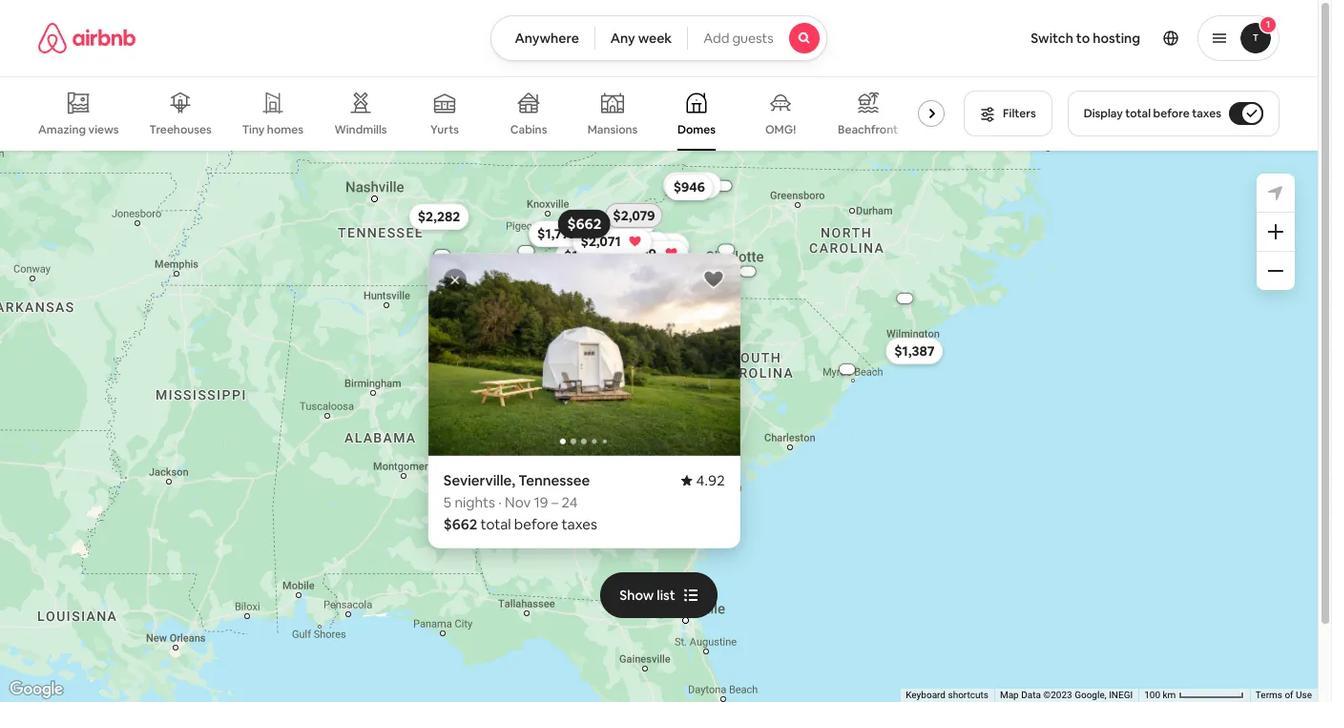Task type: describe. For each thing, give the bounding box(es) containing it.
4.92 out of 5 average rating image
[[681, 471, 725, 489]]

$2,071 button
[[572, 228, 652, 255]]

homes
[[267, 122, 304, 137]]

views
[[88, 122, 119, 137]]

add to wishlist image
[[702, 268, 725, 291]]

$662 button
[[558, 210, 610, 238]]

google image
[[5, 678, 68, 703]]

$1,772
[[537, 226, 577, 243]]

$1,284 button
[[611, 264, 670, 291]]

$947 button
[[621, 232, 669, 258]]

any week
[[611, 30, 672, 47]]

cabins
[[510, 122, 547, 137]]

$2,079
[[613, 207, 655, 224]]

beachfront
[[838, 122, 898, 137]]

zoom in image
[[1269, 224, 1284, 240]]

switch to hosting
[[1031, 30, 1141, 47]]

$668
[[564, 218, 596, 235]]

$1,643
[[592, 233, 633, 250]]

domes
[[678, 122, 716, 137]]

19
[[534, 493, 548, 511]]

$2,282 button
[[409, 204, 469, 230]]

map data ©2023 google, inegi
[[1000, 690, 1133, 701]]

group containing amazing views
[[38, 76, 953, 151]]

show
[[620, 587, 654, 604]]

total inside sevierville, tennessee 5 nights · nov 19 – 24 $662 total before taxes
[[480, 515, 511, 533]]

google map
showing 125 stays. including 2 saved stays. region
[[0, 151, 1318, 703]]

before inside sevierville, tennessee 5 nights · nov 19 – 24 $662 total before taxes
[[514, 515, 558, 533]]

$2,328
[[505, 278, 547, 295]]

$1,409
[[615, 245, 656, 262]]

hosting
[[1093, 30, 1141, 47]]

$947
[[629, 236, 660, 254]]

any week button
[[595, 15, 688, 61]]

profile element
[[850, 0, 1280, 76]]

1 button
[[1198, 15, 1280, 61]]

$1,646 button
[[555, 243, 614, 269]]

switch to hosting link
[[1020, 18, 1152, 58]]

display
[[1084, 106, 1123, 121]]

km
[[1163, 690, 1176, 701]]

yurts
[[431, 122, 459, 137]]

anywhere
[[515, 30, 579, 47]]

data
[[1022, 690, 1041, 701]]

add
[[704, 30, 730, 47]]

$2,079 $1,772
[[537, 207, 655, 243]]

$1,387 button
[[886, 338, 943, 365]]

omg!
[[765, 122, 796, 137]]

taxes inside sevierville, tennessee 5 nights · nov 19 – 24 $662 total before taxes
[[561, 515, 597, 533]]

$1,756 $947
[[537, 225, 660, 254]]

$827 button
[[606, 209, 655, 236]]

show list
[[620, 587, 676, 604]]

anywhere button
[[491, 15, 595, 61]]

5
[[443, 493, 451, 511]]

week
[[638, 30, 672, 47]]

switch
[[1031, 30, 1074, 47]]

add guests button
[[688, 15, 827, 61]]

any
[[611, 30, 636, 47]]

1
[[1267, 18, 1271, 31]]

terms
[[1256, 690, 1283, 701]]

4.92
[[696, 471, 725, 489]]

mansions
[[588, 122, 638, 137]]

none search field containing anywhere
[[491, 15, 827, 61]]

–
[[551, 493, 558, 511]]

$2,140
[[622, 237, 662, 254]]

keyboard shortcuts button
[[906, 689, 989, 703]]

$1,566
[[671, 177, 713, 194]]



Task type: locate. For each thing, give the bounding box(es) containing it.
before down 19
[[514, 515, 558, 533]]

to
[[1077, 30, 1090, 47]]

$668 button
[[556, 213, 605, 240]]

$2,282
[[417, 208, 460, 226]]

total
[[1126, 106, 1151, 121], [480, 515, 511, 533]]

$946
[[673, 179, 705, 196]]

total right the 'display'
[[1126, 106, 1151, 121]]

$1,409 button
[[606, 240, 688, 267]]

amazing views
[[38, 122, 119, 137]]

tiny
[[242, 122, 265, 137]]

taxes down 24
[[561, 515, 597, 533]]

keyboard shortcuts
[[906, 690, 989, 701]]

$1,387
[[894, 343, 935, 360]]

zoom out image
[[1269, 263, 1284, 279]]

0 vertical spatial total
[[1126, 106, 1151, 121]]

$1,756
[[537, 225, 577, 243]]

0 vertical spatial before
[[1154, 106, 1190, 121]]

taxes
[[1192, 106, 1222, 121], [561, 515, 597, 533]]

$662 inside button
[[567, 215, 601, 233]]

total inside button
[[1126, 106, 1151, 121]]

of
[[1285, 690, 1294, 701]]

$862
[[577, 217, 609, 234]]

0 vertical spatial group
[[38, 76, 953, 151]]

24
[[561, 493, 578, 511]]

1 vertical spatial taxes
[[561, 515, 597, 533]]

list
[[657, 587, 676, 604]]

keyboard
[[906, 690, 946, 701]]

terms of use
[[1256, 690, 1313, 701]]

$662
[[567, 215, 601, 233], [443, 515, 477, 533]]

0 vertical spatial $662
[[567, 215, 601, 233]]

google,
[[1075, 690, 1107, 701]]

·
[[498, 493, 501, 511]]

treehouses
[[149, 122, 212, 137]]

$2,140 button
[[613, 232, 671, 259]]

$2,328 button
[[496, 273, 556, 300]]

$862 button
[[568, 212, 617, 239]]

$946 button
[[665, 174, 714, 201]]

terms of use link
[[1256, 690, 1313, 701]]

windmills
[[335, 122, 387, 137]]

before
[[1154, 106, 1190, 121], [514, 515, 558, 533]]

before inside button
[[1154, 106, 1190, 121]]

tiny homes
[[242, 122, 304, 137]]

add guests
[[704, 30, 774, 47]]

100
[[1145, 690, 1161, 701]]

before right the 'display'
[[1154, 106, 1190, 121]]

guests
[[733, 30, 774, 47]]

1 vertical spatial group
[[428, 254, 1052, 456]]

group inside google map
showing 125 stays. including 2 saved stays. "region"
[[428, 254, 1052, 456]]

map
[[1000, 690, 1019, 701]]

©2023
[[1044, 690, 1073, 701]]

filters
[[1003, 106, 1036, 121]]

1 vertical spatial total
[[480, 515, 511, 533]]

$1,121
[[643, 239, 679, 256]]

$827
[[615, 214, 646, 231]]

shortcuts
[[948, 690, 989, 701]]

display total before taxes
[[1084, 106, 1222, 121]]

1 vertical spatial $662
[[443, 515, 477, 533]]

inegi
[[1109, 690, 1133, 701]]

$1,756 button
[[528, 221, 585, 247]]

nov
[[505, 493, 531, 511]]

close image
[[449, 275, 460, 286]]

$662 inside sevierville, tennessee 5 nights · nov 19 – 24 $662 total before taxes
[[443, 515, 477, 533]]

100 km button
[[1139, 689, 1250, 703]]

tennessee
[[518, 471, 590, 489]]

0 horizontal spatial total
[[480, 515, 511, 533]]

taxes inside button
[[1192, 106, 1222, 121]]

nights
[[454, 493, 495, 511]]

taxes down 1 dropdown button
[[1192, 106, 1222, 121]]

group
[[38, 76, 953, 151], [428, 254, 1052, 456]]

0 horizontal spatial taxes
[[561, 515, 597, 533]]

1 horizontal spatial taxes
[[1192, 106, 1222, 121]]

$1,121 button
[[634, 234, 688, 261]]

$1,284
[[620, 269, 661, 286]]

$1,566 button
[[663, 172, 721, 199]]

display total before taxes button
[[1068, 91, 1280, 137]]

1 horizontal spatial before
[[1154, 106, 1190, 121]]

100 km
[[1145, 690, 1179, 701]]

$1,646
[[564, 247, 605, 264]]

0 horizontal spatial $662
[[443, 515, 477, 533]]

sevierville, tennessee 5 nights · nov 19 – 24 $662 total before taxes
[[443, 471, 597, 533]]

use
[[1296, 690, 1313, 701]]

sevierville,
[[443, 471, 515, 489]]

$1,284 $2,328
[[505, 269, 661, 295]]

$2,079 button
[[604, 202, 664, 229]]

1 horizontal spatial $662
[[567, 215, 601, 233]]

0 vertical spatial taxes
[[1192, 106, 1222, 121]]

$1,643 button
[[583, 228, 641, 255]]

show list button
[[601, 572, 718, 618]]

1 vertical spatial before
[[514, 515, 558, 533]]

amazing
[[38, 122, 86, 137]]

0 horizontal spatial before
[[514, 515, 558, 533]]

total down the ·
[[480, 515, 511, 533]]

$2,071
[[580, 233, 621, 250]]

None search field
[[491, 15, 827, 61]]

$1,772 button
[[528, 221, 585, 248]]

1 horizontal spatial total
[[1126, 106, 1151, 121]]



Task type: vqa. For each thing, say whether or not it's contained in the screenshot.
Google map
Showing 54 stays. Region
no



